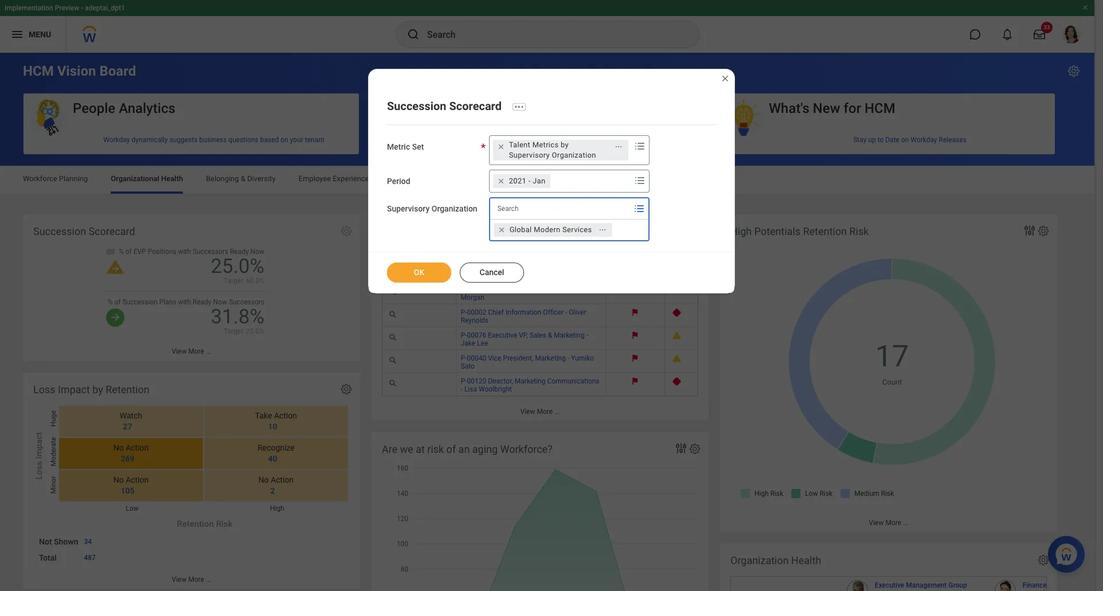 Task type: describe. For each thing, give the bounding box(es) containing it.
what's new for hcm button
[[720, 93, 1055, 137]]

17
[[876, 339, 909, 374]]

related actions image for global modern services
[[598, 226, 607, 234]]

with for successors
[[178, 248, 191, 256]]

marketing inside p-00040 vice president, marketing - yumiko sato
[[535, 354, 566, 363]]

global modern services element
[[510, 225, 592, 235]]

for
[[844, 100, 861, 116]]

1 vertical spatial now
[[213, 298, 227, 306]]

based
[[260, 136, 279, 144]]

related actions image for talent metrics by supervisory organization
[[615, 143, 623, 151]]

succession plans at risk
[[382, 225, 496, 237]]

officer for executive
[[537, 286, 557, 294]]

... for succession scorecard
[[206, 348, 211, 356]]

% of succession plans with ready now successors
[[108, 298, 265, 306]]

of for succession
[[114, 298, 121, 306]]

00002
[[467, 309, 486, 317]]

34 button
[[84, 537, 94, 547]]

talent metrics by supervisory organization, press delete to clear value. option
[[493, 140, 628, 160]]

ok
[[414, 268, 425, 277]]

& inside p-00076 executive vp, sales & marketing - jake lee
[[548, 332, 552, 340]]

evp
[[133, 248, 146, 256]]

loss
[[33, 384, 55, 396]]

finance
[[1023, 582, 1047, 590]]

success
[[572, 136, 598, 144]]

at for risk
[[416, 443, 425, 455]]

34
[[84, 538, 92, 546]]

workday inside workday community button
[[421, 100, 474, 116]]

workday inside stay up to date on workday releases link
[[911, 136, 937, 144]]

succession scorecard link
[[387, 99, 502, 113]]

vice
[[488, 354, 501, 363]]

plan button
[[385, 247, 460, 281]]

officer for information
[[543, 309, 564, 317]]

60.0%
[[246, 277, 265, 285]]

chief for information
[[488, 309, 504, 317]]

workday dynamically suggests business questions based on your tenant
[[103, 136, 324, 144]]

1 horizontal spatial ready
[[230, 248, 249, 256]]

belonging & diversity
[[206, 174, 276, 183]]

risk for high potentials retention risk
[[850, 225, 869, 237]]

shown
[[54, 538, 78, 547]]

implementation
[[5, 4, 53, 12]]

metric
[[387, 142, 410, 151]]

- inside option
[[529, 176, 531, 185]]

are
[[382, 443, 398, 455]]

are we at risk of an aging workforce? element
[[372, 432, 709, 591]]

recognize
[[258, 444, 295, 453]]

organization health
[[731, 555, 821, 567]]

executive summary
[[392, 174, 457, 183]]

on inside workday dynamically suggests business questions based on your tenant link
[[281, 136, 288, 144]]

to inside collaboration is the key to success at workday link
[[564, 136, 570, 144]]

& for belonging
[[241, 174, 246, 183]]

2021 - jan
[[509, 176, 546, 185]]

no action 105
[[113, 476, 149, 496]]

105
[[121, 486, 134, 496]]

diversity
[[247, 174, 276, 183]]

action for 2
[[271, 476, 294, 485]]

summary
[[426, 174, 457, 183]]

sales
[[530, 332, 546, 340]]

2 vertical spatial prompts image
[[632, 202, 646, 215]]

view more ... for loss impact by retention
[[172, 576, 211, 584]]

p-00001 chief executive officer - steve morgan link
[[461, 283, 579, 302]]

Supervisory Organization field
[[490, 198, 648, 219]]

x small image for global
[[496, 224, 507, 236]]

view more ... for high potentials retention risk
[[869, 519, 909, 527]]

notifications large image
[[1002, 29, 1013, 40]]

succession inside 'element'
[[382, 225, 435, 237]]

total
[[39, 553, 57, 563]]

269 button
[[121, 454, 136, 464]]

implementation preview -   adeptai_dpt1 banner
[[0, 0, 1095, 53]]

date
[[886, 136, 900, 144]]

0 horizontal spatial organization
[[432, 204, 478, 213]]

p-00076 executive vp, sales & marketing - jake lee
[[461, 332, 588, 348]]

search image
[[407, 28, 420, 41]]

workforce?
[[500, 443, 553, 455]]

- inside banner
[[81, 4, 83, 12]]

2
[[270, 486, 275, 496]]

talent metrics by supervisory organization
[[509, 140, 596, 159]]

finance & administration link
[[1023, 579, 1100, 590]]

1 horizontal spatial retention
[[177, 519, 214, 529]]

p-00040 vice president, marketing - yumiko sato
[[461, 354, 594, 371]]

2 horizontal spatial of
[[447, 443, 456, 455]]

global modern services, press delete to clear value. option
[[494, 223, 612, 237]]

cancel
[[480, 268, 504, 277]]

view for succession plans at risk
[[520, 408, 535, 416]]

view for loss impact by retention
[[172, 576, 187, 584]]

0 horizontal spatial retention
[[106, 384, 150, 396]]

talent metrics by supervisory organization element
[[509, 140, 608, 160]]

cancel button
[[460, 262, 524, 283]]

25.0% inside the 31.8% target 25.0%
[[246, 328, 265, 336]]

loss impact by retention element
[[23, 373, 360, 589]]

succession down workforce planning
[[33, 225, 86, 237]]

more for loss impact by retention
[[188, 576, 204, 584]]

people analytics button
[[24, 93, 359, 137]]

prompts image for period
[[633, 174, 647, 187]]

health for organizational health
[[161, 174, 183, 183]]

view for succession scorecard
[[172, 348, 187, 356]]

the
[[540, 136, 550, 144]]

executive inside p-00076 executive vp, sales & marketing - jake lee
[[488, 332, 517, 340]]

p- for 00001
[[461, 286, 467, 294]]

watch
[[120, 411, 142, 421]]

chief for executive
[[488, 286, 504, 294]]

positions
[[148, 248, 176, 256]]

0 vertical spatial at
[[599, 136, 605, 144]]

adeptai_dpt1
[[85, 4, 125, 12]]

communications
[[547, 377, 600, 385]]

no for no action 2
[[258, 476, 269, 485]]

succession up neutral good image
[[122, 298, 158, 306]]

plan
[[385, 260, 399, 268]]

25.0% target 60.0%
[[211, 255, 265, 285]]

not shown 34
[[39, 538, 92, 547]]

ok button
[[387, 262, 451, 283]]

00120
[[467, 377, 486, 385]]

view for high potentials retention risk
[[869, 519, 884, 527]]

key
[[551, 136, 562, 144]]

director,
[[488, 377, 513, 385]]

p-00040 vice president, marketing - yumiko sato link
[[461, 352, 594, 371]]

high potentials retention risk
[[731, 225, 869, 237]]

p- for 00120
[[461, 377, 467, 385]]

woolbright
[[479, 385, 512, 393]]

p- for 00076
[[461, 332, 467, 340]]

column header inside succession plans at risk 'element'
[[665, 248, 689, 281]]

by for impact
[[92, 384, 103, 396]]

workday inside collaboration is the key to success at workday link
[[607, 136, 634, 144]]

no action 2
[[258, 476, 294, 496]]

succession scorecard inside 'element'
[[33, 225, 135, 237]]

on inside stay up to date on workday releases link
[[901, 136, 909, 144]]

your
[[290, 136, 303, 144]]

view more ... for succession plans at risk
[[520, 408, 560, 416]]

collaboration is the key to success at workday
[[490, 136, 634, 144]]

p-00002 chief information officer - oliver reynolds link
[[461, 306, 586, 325]]

no action 269
[[113, 444, 149, 463]]

2 button
[[270, 486, 277, 497]]

... for succession plans at risk
[[555, 408, 560, 416]]

watch 27
[[120, 411, 142, 431]]

finance & administration
[[1023, 582, 1100, 590]]

scorecard inside succession scorecard dialog
[[449, 99, 502, 113]]

close succession scorecard image
[[721, 74, 730, 83]]

stay up to date on workday releases
[[853, 136, 967, 144]]

implementation preview -   adeptai_dpt1
[[5, 4, 125, 12]]

risk inside loss impact by retention element
[[216, 519, 233, 529]]

0 vertical spatial 25.0%
[[211, 255, 265, 278]]

1 vertical spatial ready
[[193, 298, 211, 306]]

action for 10
[[274, 411, 297, 421]]

metrics
[[533, 140, 559, 149]]

17 count
[[876, 339, 909, 386]]

prompts image for metric set
[[633, 139, 647, 153]]

what's
[[769, 100, 810, 116]]

oliver
[[569, 309, 586, 317]]

of for evp
[[125, 248, 132, 256]]

belonging
[[206, 174, 239, 183]]

column header inside organization health element
[[731, 577, 842, 591]]

view more ... link for loss impact by retention
[[23, 570, 360, 589]]

sato
[[461, 363, 475, 371]]

% for % of evp positions with successors ready now
[[119, 248, 124, 256]]

00001
[[467, 286, 486, 294]]

... for high potentials retention risk
[[903, 519, 909, 527]]



Task type: locate. For each thing, give the bounding box(es) containing it.
successors right positions
[[193, 248, 228, 256]]

2 horizontal spatial &
[[1049, 582, 1053, 590]]

0 vertical spatial column header
[[665, 248, 689, 281]]

steve
[[562, 286, 579, 294]]

ready
[[230, 248, 249, 256], [193, 298, 211, 306]]

chief inside p-00002 chief information officer - oliver reynolds
[[488, 309, 504, 317]]

target inside 25.0% target 60.0%
[[224, 277, 243, 285]]

no for no action 269
[[113, 444, 124, 453]]

target for 31.8%
[[224, 328, 243, 336]]

0 horizontal spatial now
[[213, 298, 227, 306]]

by inside loss impact by retention element
[[92, 384, 103, 396]]

& inside organization health element
[[1049, 582, 1053, 590]]

25.0% up 31.8%
[[211, 255, 265, 278]]

experience
[[333, 174, 369, 183]]

target for 25.0%
[[224, 277, 243, 285]]

profile logan mcneil element
[[1056, 22, 1088, 47]]

27 button
[[123, 422, 134, 432]]

-
[[81, 4, 83, 12], [529, 176, 531, 185], [559, 286, 561, 294], [565, 309, 567, 317], [586, 332, 588, 340], [568, 354, 570, 363], [461, 385, 463, 393]]

p- down reynolds
[[461, 332, 467, 340]]

position button
[[459, 247, 610, 281]]

x small image for talent
[[495, 141, 507, 152]]

0 horizontal spatial related actions image
[[598, 226, 607, 234]]

at up "position" on the top
[[466, 225, 475, 237]]

view more ... down the p-00120 director, marketing communications - lisa woolbright
[[520, 408, 560, 416]]

17 main content
[[0, 53, 1103, 591]]

view more ...
[[172, 348, 211, 356], [520, 408, 560, 416], [869, 519, 909, 527], [172, 576, 211, 584]]

high potentials retention risk element
[[720, 214, 1058, 532]]

plans down supervisory organization
[[437, 225, 463, 237]]

2 horizontal spatial risk
[[850, 225, 869, 237]]

hcm left 'vision' at the left top
[[23, 63, 54, 79]]

p- up 00002
[[461, 286, 467, 294]]

executive left "management"
[[875, 582, 905, 590]]

by inside talent metrics by supervisory organization
[[561, 140, 569, 149]]

2021 - jan element
[[509, 176, 546, 186]]

action up 105 'button'
[[126, 476, 149, 485]]

31.8%
[[211, 305, 265, 329]]

& right sales
[[548, 332, 552, 340]]

2 to from the left
[[878, 136, 884, 144]]

marketing
[[554, 332, 585, 340], [535, 354, 566, 363], [515, 377, 546, 385]]

2 horizontal spatial at
[[599, 136, 605, 144]]

p-
[[461, 286, 467, 294], [461, 309, 467, 317], [461, 332, 467, 340], [461, 354, 467, 363], [461, 377, 467, 385]]

at right we
[[416, 443, 425, 455]]

1 vertical spatial succession scorecard
[[33, 225, 135, 237]]

view more ... for succession scorecard
[[172, 348, 211, 356]]

related actions image
[[615, 143, 623, 151], [598, 226, 607, 234]]

1 vertical spatial x small image
[[496, 224, 507, 236]]

are we at risk of an aging workforce?
[[382, 443, 553, 455]]

1 vertical spatial &
[[548, 332, 552, 340]]

action up 2 button
[[271, 476, 294, 485]]

succession scorecard up set
[[387, 99, 502, 113]]

0 vertical spatial retention
[[803, 225, 847, 237]]

workday inside workday dynamically suggests business questions based on your tenant link
[[103, 136, 130, 144]]

10 button
[[268, 422, 279, 432]]

an
[[459, 443, 470, 455]]

0 horizontal spatial hcm
[[23, 63, 54, 79]]

1 horizontal spatial scorecard
[[449, 99, 502, 113]]

target
[[224, 277, 243, 285], [224, 328, 243, 336]]

succession inside dialog
[[387, 99, 446, 113]]

at for risk
[[466, 225, 475, 237]]

1 vertical spatial hcm
[[865, 100, 896, 116]]

supervisory
[[509, 151, 550, 159], [387, 204, 430, 213]]

x small image
[[495, 141, 507, 152], [496, 224, 507, 236]]

1 chief from the top
[[488, 286, 504, 294]]

2 vertical spatial of
[[447, 443, 456, 455]]

organization inside 17 main content
[[731, 555, 789, 567]]

0 vertical spatial %
[[119, 248, 124, 256]]

1 horizontal spatial supervisory
[[509, 151, 550, 159]]

impact
[[58, 384, 90, 396]]

- left the steve at the right top
[[559, 286, 561, 294]]

inbox large image
[[1034, 29, 1045, 40]]

31.8% target 25.0%
[[211, 305, 265, 336]]

1 horizontal spatial risk
[[477, 225, 496, 237]]

0 vertical spatial organization
[[552, 151, 596, 159]]

view inside the "succession scorecard" 'element'
[[172, 348, 187, 356]]

preview
[[55, 4, 79, 12]]

2 chief from the top
[[488, 309, 504, 317]]

action inside no action 105
[[126, 476, 149, 485]]

5 p- from the top
[[461, 377, 467, 385]]

close environment banner image
[[1082, 4, 1089, 11]]

succession scorecard up neutral warning icon
[[33, 225, 135, 237]]

1 with from the top
[[178, 248, 191, 256]]

plans inside the "succession scorecard" 'element'
[[159, 298, 176, 306]]

p- down jake
[[461, 354, 467, 363]]

risk for succession plans at risk
[[477, 225, 496, 237]]

&
[[241, 174, 246, 183], [548, 332, 552, 340], [1049, 582, 1053, 590]]

people analytics
[[73, 100, 175, 116]]

1 horizontal spatial %
[[119, 248, 124, 256]]

... down the 31.8% target 25.0%
[[206, 348, 211, 356]]

1 horizontal spatial on
[[901, 136, 909, 144]]

neutral good image
[[106, 309, 124, 327]]

105 button
[[121, 486, 136, 497]]

management
[[906, 582, 947, 590]]

take action 10
[[255, 411, 297, 431]]

scorecard up evp at the top left of page
[[89, 225, 135, 237]]

p- down "morgan"
[[461, 309, 467, 317]]

2 horizontal spatial organization
[[731, 555, 789, 567]]

view more ... link for high potentials retention risk
[[720, 513, 1058, 532]]

more up organization health element
[[886, 519, 902, 527]]

more inside the "succession scorecard" 'element'
[[188, 348, 204, 356]]

- right preview
[[81, 4, 83, 12]]

yumiko
[[571, 354, 594, 363]]

up
[[868, 136, 876, 144]]

0 vertical spatial prompts image
[[633, 139, 647, 153]]

more for succession scorecard
[[188, 348, 204, 356]]

p- for 00002
[[461, 309, 467, 317]]

column header
[[665, 248, 689, 281], [731, 577, 842, 591]]

0 horizontal spatial health
[[161, 174, 183, 183]]

0 vertical spatial ready
[[230, 248, 249, 256]]

1 vertical spatial with
[[178, 298, 191, 306]]

succession up set
[[387, 99, 446, 113]]

of up neutral good image
[[114, 298, 121, 306]]

0 vertical spatial hcm
[[23, 63, 54, 79]]

& right the finance
[[1049, 582, 1053, 590]]

view more ... inside the "succession scorecard" 'element'
[[172, 348, 211, 356]]

0 vertical spatial now
[[251, 248, 265, 256]]

view more ... down 'retention risk'
[[172, 576, 211, 584]]

stay up to date on workday releases link
[[720, 131, 1055, 148]]

1 vertical spatial of
[[114, 298, 121, 306]]

related actions image inside talent metrics by supervisory organization, press delete to clear value. option
[[615, 143, 623, 151]]

1 vertical spatial 25.0%
[[246, 328, 265, 336]]

action inside take action 10
[[274, 411, 297, 421]]

workday left releases
[[911, 136, 937, 144]]

0 horizontal spatial to
[[564, 136, 570, 144]]

officer inside p-00001 chief executive officer - steve morgan
[[537, 286, 557, 294]]

... inside high potentials retention risk element
[[903, 519, 909, 527]]

00040
[[467, 354, 486, 363]]

high for high potentials retention risk
[[731, 225, 752, 237]]

%
[[119, 248, 124, 256], [108, 298, 113, 306]]

target inside the 31.8% target 25.0%
[[224, 328, 243, 336]]

ready up 60.0%
[[230, 248, 249, 256]]

ready down 25.0% target 60.0%
[[193, 298, 211, 306]]

executive inside executive management group link
[[875, 582, 905, 590]]

3 p- from the top
[[461, 332, 467, 340]]

0 vertical spatial of
[[125, 248, 132, 256]]

view more ... inside high potentials retention risk element
[[869, 519, 909, 527]]

executive down 'metric set'
[[392, 174, 424, 183]]

2021 - jan, press delete to clear value. option
[[493, 174, 550, 188]]

1 horizontal spatial high
[[731, 225, 752, 237]]

1 vertical spatial at
[[466, 225, 475, 237]]

487
[[84, 554, 96, 562]]

& inside tab list
[[241, 174, 246, 183]]

% up neutral warning icon
[[119, 248, 124, 256]]

1 vertical spatial %
[[108, 298, 113, 306]]

0 vertical spatial supervisory
[[509, 151, 550, 159]]

succession scorecard element
[[23, 214, 360, 361]]

view
[[172, 348, 187, 356], [520, 408, 535, 416], [869, 519, 884, 527], [172, 576, 187, 584]]

0 horizontal spatial plans
[[159, 298, 176, 306]]

% up neutral good image
[[108, 298, 113, 306]]

1 vertical spatial retention
[[106, 384, 150, 396]]

1 to from the left
[[564, 136, 570, 144]]

...
[[206, 348, 211, 356], [555, 408, 560, 416], [903, 519, 909, 527], [206, 576, 211, 584]]

aging
[[472, 443, 498, 455]]

... for loss impact by retention
[[206, 576, 211, 584]]

we
[[400, 443, 413, 455]]

p- for 00040
[[461, 354, 467, 363]]

more down the p-00120 director, marketing communications - lisa woolbright
[[537, 408, 553, 416]]

position
[[459, 260, 485, 268]]

officer
[[537, 286, 557, 294], [543, 309, 564, 317]]

workday right success
[[607, 136, 634, 144]]

... down the communications
[[555, 408, 560, 416]]

2 target from the top
[[224, 328, 243, 336]]

1 horizontal spatial now
[[251, 248, 265, 256]]

1 vertical spatial by
[[92, 384, 103, 396]]

... up organization health element
[[903, 519, 909, 527]]

succession plans at risk element
[[372, 214, 709, 421]]

0 horizontal spatial of
[[114, 298, 121, 306]]

successors down 60.0%
[[229, 298, 265, 306]]

chief inside p-00001 chief executive officer - steve morgan
[[488, 286, 504, 294]]

1 horizontal spatial health
[[791, 555, 821, 567]]

% for % of succession plans with ready now successors
[[108, 298, 113, 306]]

1 vertical spatial organization
[[432, 204, 478, 213]]

x small image inside global modern services, press delete to clear value. option
[[496, 224, 507, 236]]

marketing inside the p-00120 director, marketing communications - lisa woolbright
[[515, 377, 546, 385]]

organization inside talent metrics by supervisory organization
[[552, 151, 596, 159]]

2 with from the top
[[178, 298, 191, 306]]

more down the % of succession plans with ready now successors
[[188, 348, 204, 356]]

1 horizontal spatial by
[[561, 140, 569, 149]]

x small image left the talent
[[495, 141, 507, 152]]

marketing down oliver
[[554, 332, 585, 340]]

0 horizontal spatial scorecard
[[89, 225, 135, 237]]

- up yumiko
[[586, 332, 588, 340]]

potentials
[[755, 225, 801, 237]]

stay
[[853, 136, 867, 144]]

executive left the vp,
[[488, 332, 517, 340]]

configure this page image
[[1067, 64, 1081, 78]]

health inside tab list
[[161, 174, 183, 183]]

0 horizontal spatial &
[[241, 174, 246, 183]]

& for finance
[[1049, 582, 1053, 590]]

hcm right for
[[865, 100, 896, 116]]

dynamically
[[132, 136, 168, 144]]

period
[[387, 176, 410, 186]]

workday community
[[421, 100, 549, 116]]

p- inside p-00001 chief executive officer - steve morgan
[[461, 286, 467, 294]]

group
[[949, 582, 967, 590]]

1 horizontal spatial hcm
[[865, 100, 896, 116]]

hcm inside button
[[865, 100, 896, 116]]

more for succession plans at risk
[[537, 408, 553, 416]]

related actions image right services
[[598, 226, 607, 234]]

workday
[[421, 100, 474, 116], [103, 136, 130, 144], [607, 136, 634, 144], [911, 136, 937, 144]]

2 p- from the top
[[461, 309, 467, 317]]

more down 'retention risk'
[[188, 576, 204, 584]]

2 vertical spatial at
[[416, 443, 425, 455]]

1 vertical spatial marketing
[[535, 354, 566, 363]]

1 vertical spatial plans
[[159, 298, 176, 306]]

1 horizontal spatial successors
[[229, 298, 265, 306]]

no up 105
[[113, 476, 124, 485]]

tab list inside 17 main content
[[11, 166, 1083, 194]]

chief down cancel button
[[488, 286, 504, 294]]

not
[[39, 538, 52, 547]]

chief right 00002
[[488, 309, 504, 317]]

2 horizontal spatial retention
[[803, 225, 847, 237]]

487 button
[[84, 553, 97, 563]]

officer left oliver
[[543, 309, 564, 317]]

to right key
[[564, 136, 570, 144]]

1 horizontal spatial plans
[[437, 225, 463, 237]]

retention
[[803, 225, 847, 237], [106, 384, 150, 396], [177, 519, 214, 529]]

supervisory down the talent
[[509, 151, 550, 159]]

view more ... up organization health element
[[869, 519, 909, 527]]

high for high
[[270, 505, 284, 513]]

with for ready
[[178, 298, 191, 306]]

1 on from the left
[[281, 136, 288, 144]]

now up 60.0%
[[251, 248, 265, 256]]

more inside succession plans at risk 'element'
[[537, 408, 553, 416]]

0 vertical spatial by
[[561, 140, 569, 149]]

1 vertical spatial successors
[[229, 298, 265, 306]]

with down '% of evp positions with successors ready now'
[[178, 298, 191, 306]]

x small image inside talent metrics by supervisory organization, press delete to clear value. option
[[495, 141, 507, 152]]

25.0%
[[211, 255, 265, 278], [246, 328, 265, 336]]

p- inside p-00076 executive vp, sales & marketing - jake lee
[[461, 332, 467, 340]]

plans inside 'element'
[[437, 225, 463, 237]]

view more ... link up organization health element
[[720, 513, 1058, 532]]

& left diversity
[[241, 174, 246, 183]]

view more ... link for succession scorecard
[[23, 342, 360, 361]]

organization health element
[[720, 544, 1103, 591]]

1 vertical spatial health
[[791, 555, 821, 567]]

view more ... inside succession plans at risk 'element'
[[520, 408, 560, 416]]

- inside p-00040 vice president, marketing - yumiko sato
[[568, 354, 570, 363]]

1 p- from the top
[[461, 286, 467, 294]]

view more ... inside loss impact by retention element
[[172, 576, 211, 584]]

p- inside the p-00120 director, marketing communications - lisa woolbright
[[461, 377, 467, 385]]

view inside loss impact by retention element
[[172, 576, 187, 584]]

plans down positions
[[159, 298, 176, 306]]

no inside no action 2
[[258, 476, 269, 485]]

new
[[813, 100, 840, 116]]

x small image
[[495, 175, 507, 187]]

workday down the people analytics
[[103, 136, 130, 144]]

more inside high potentials retention risk element
[[886, 519, 902, 527]]

0 vertical spatial health
[[161, 174, 183, 183]]

workforce
[[23, 174, 57, 183]]

0 vertical spatial with
[[178, 248, 191, 256]]

view more ... link down 'retention risk'
[[23, 570, 360, 589]]

view more ... link down the p-00120 director, marketing communications - lisa woolbright
[[372, 402, 709, 421]]

scorecard inside the "succession scorecard" 'element'
[[89, 225, 135, 237]]

administration
[[1055, 582, 1100, 590]]

0 horizontal spatial by
[[92, 384, 103, 396]]

risk inside high potentials retention risk element
[[850, 225, 869, 237]]

1 vertical spatial target
[[224, 328, 243, 336]]

workday up set
[[421, 100, 474, 116]]

no inside the 'no action 269'
[[113, 444, 124, 453]]

- left jan
[[529, 176, 531, 185]]

0 vertical spatial high
[[731, 225, 752, 237]]

suggests
[[170, 136, 198, 144]]

lisa
[[464, 385, 477, 393]]

0 horizontal spatial risk
[[216, 519, 233, 529]]

take
[[255, 411, 272, 421]]

loss impact by retention
[[33, 384, 150, 396]]

employee
[[299, 174, 331, 183]]

now down 25.0% target 60.0%
[[213, 298, 227, 306]]

view more ... link
[[23, 342, 360, 361], [372, 402, 709, 421], [720, 513, 1058, 532], [23, 570, 360, 589]]

0 vertical spatial &
[[241, 174, 246, 183]]

1 horizontal spatial at
[[466, 225, 475, 237]]

- inside p-00001 chief executive officer - steve morgan
[[559, 286, 561, 294]]

community
[[478, 100, 549, 116]]

more for high potentials retention risk
[[886, 519, 902, 527]]

2 vertical spatial &
[[1049, 582, 1053, 590]]

action for 105
[[126, 476, 149, 485]]

action for 269
[[126, 444, 149, 453]]

high down 2 button
[[270, 505, 284, 513]]

organizational
[[111, 174, 159, 183]]

... inside the "succession scorecard" 'element'
[[206, 348, 211, 356]]

4 p- from the top
[[461, 354, 467, 363]]

target down the % of succession plans with ready now successors
[[224, 328, 243, 336]]

0 horizontal spatial ready
[[193, 298, 211, 306]]

no inside no action 105
[[113, 476, 124, 485]]

of left evp at the top left of page
[[125, 248, 132, 256]]

workday community button
[[372, 93, 707, 137]]

now
[[251, 248, 265, 256], [213, 298, 227, 306]]

17 button
[[876, 337, 911, 377]]

1 horizontal spatial &
[[548, 332, 552, 340]]

neutral warning image
[[106, 260, 124, 274]]

vp,
[[519, 332, 528, 340]]

- inside p-00002 chief information officer - oliver reynolds
[[565, 309, 567, 317]]

2 vertical spatial organization
[[731, 555, 789, 567]]

services
[[563, 225, 592, 234]]

officer left the steve at the right top
[[537, 286, 557, 294]]

no for no action 105
[[113, 476, 124, 485]]

- left oliver
[[565, 309, 567, 317]]

succession scorecard inside dialog
[[387, 99, 502, 113]]

25.0% down 60.0%
[[246, 328, 265, 336]]

executive inside p-00001 chief executive officer - steve morgan
[[506, 286, 535, 294]]

p- inside p-00002 chief information officer - oliver reynolds
[[461, 309, 467, 317]]

no up 269
[[113, 444, 124, 453]]

succession down supervisory organization
[[382, 225, 435, 237]]

view inside high potentials retention risk element
[[869, 519, 884, 527]]

- left yumiko
[[568, 354, 570, 363]]

... down 'retention risk'
[[206, 576, 211, 584]]

tab list containing workforce planning
[[11, 166, 1083, 194]]

to right up
[[878, 136, 884, 144]]

supervisory organization
[[387, 204, 478, 213]]

2 vertical spatial marketing
[[515, 377, 546, 385]]

jake
[[461, 340, 475, 348]]

target left 60.0%
[[224, 277, 243, 285]]

marketing down p-00040 vice president, marketing - yumiko sato
[[515, 377, 546, 385]]

health for organization health
[[791, 555, 821, 567]]

0 horizontal spatial successors
[[193, 248, 228, 256]]

0 vertical spatial officer
[[537, 286, 557, 294]]

marketing inside p-00076 executive vp, sales & marketing - jake lee
[[554, 332, 585, 340]]

action inside no action 2
[[271, 476, 294, 485]]

1 horizontal spatial of
[[125, 248, 132, 256]]

p- down sato
[[461, 377, 467, 385]]

business
[[199, 136, 227, 144]]

2 on from the left
[[901, 136, 909, 144]]

with right positions
[[178, 248, 191, 256]]

releases
[[939, 136, 967, 144]]

p-00076 executive vp, sales & marketing - jake lee link
[[461, 329, 588, 348]]

... inside succession plans at risk 'element'
[[555, 408, 560, 416]]

1 horizontal spatial column header
[[731, 577, 842, 591]]

1 horizontal spatial succession scorecard
[[387, 99, 502, 113]]

related actions image inside global modern services, press delete to clear value. option
[[598, 226, 607, 234]]

0 vertical spatial target
[[224, 277, 243, 285]]

- inside p-00076 executive vp, sales & marketing - jake lee
[[586, 332, 588, 340]]

supervisory inside talent metrics by supervisory organization
[[509, 151, 550, 159]]

p-00120 director, marketing communications - lisa woolbright
[[461, 377, 600, 393]]

- left lisa
[[461, 385, 463, 393]]

executive up information
[[506, 286, 535, 294]]

board
[[99, 63, 136, 79]]

at inside 'element'
[[466, 225, 475, 237]]

1 vertical spatial related actions image
[[598, 226, 607, 234]]

... inside loss impact by retention element
[[206, 576, 211, 584]]

employee experience
[[299, 174, 369, 183]]

1 vertical spatial scorecard
[[89, 225, 135, 237]]

2 vertical spatial retention
[[177, 519, 214, 529]]

marketing down sales
[[535, 354, 566, 363]]

0 vertical spatial plans
[[437, 225, 463, 237]]

0 vertical spatial successors
[[193, 248, 228, 256]]

on right date
[[901, 136, 909, 144]]

low
[[126, 505, 139, 513]]

1 vertical spatial column header
[[731, 577, 842, 591]]

collaboration
[[490, 136, 531, 144]]

no down 40 on the bottom of page
[[258, 476, 269, 485]]

is
[[533, 136, 538, 144]]

0 vertical spatial succession scorecard
[[387, 99, 502, 113]]

0 vertical spatial chief
[[488, 286, 504, 294]]

workforce planning
[[23, 174, 88, 183]]

tab list
[[11, 166, 1083, 194]]

succession scorecard dialog
[[368, 69, 735, 293]]

action up 10 button on the left of the page
[[274, 411, 297, 421]]

of left an
[[447, 443, 456, 455]]

action inside the 'no action 269'
[[126, 444, 149, 453]]

high left the potentials
[[731, 225, 752, 237]]

view more ... link down the % of succession plans with ready now successors
[[23, 342, 360, 361]]

0 horizontal spatial supervisory
[[387, 204, 430, 213]]

0 vertical spatial marketing
[[554, 332, 585, 340]]

view inside succession plans at risk 'element'
[[520, 408, 535, 416]]

view more ... link for succession plans at risk
[[372, 402, 709, 421]]

at right success
[[599, 136, 605, 144]]

0 vertical spatial related actions image
[[615, 143, 623, 151]]

0 horizontal spatial succession scorecard
[[33, 225, 135, 237]]

on left your
[[281, 136, 288, 144]]

high inside loss impact by retention element
[[270, 505, 284, 513]]

officer inside p-00002 chief information officer - oliver reynolds
[[543, 309, 564, 317]]

- inside the p-00120 director, marketing communications - lisa woolbright
[[461, 385, 463, 393]]

related actions image right success
[[615, 143, 623, 151]]

risk inside succession plans at risk 'element'
[[477, 225, 496, 237]]

0 horizontal spatial at
[[416, 443, 425, 455]]

0 vertical spatial scorecard
[[449, 99, 502, 113]]

0 horizontal spatial on
[[281, 136, 288, 144]]

by for metrics
[[561, 140, 569, 149]]

action up 269 button
[[126, 444, 149, 453]]

prompts image
[[633, 139, 647, 153], [633, 174, 647, 187], [632, 202, 646, 215]]

0 horizontal spatial column header
[[665, 248, 689, 281]]

jan
[[533, 176, 546, 185]]

more inside loss impact by retention element
[[188, 576, 204, 584]]

p- inside p-00040 vice president, marketing - yumiko sato
[[461, 354, 467, 363]]

supervisory down period
[[387, 204, 430, 213]]

1 target from the top
[[224, 277, 243, 285]]

view more ... down the % of succession plans with ready now successors
[[172, 348, 211, 356]]

to inside stay up to date on workday releases link
[[878, 136, 884, 144]]

1 horizontal spatial related actions image
[[615, 143, 623, 151]]

scorecard up collaboration
[[449, 99, 502, 113]]

x small image left 'global'
[[496, 224, 507, 236]]



Task type: vqa. For each thing, say whether or not it's contained in the screenshot.
Are we at risk of an aging Workforce?
yes



